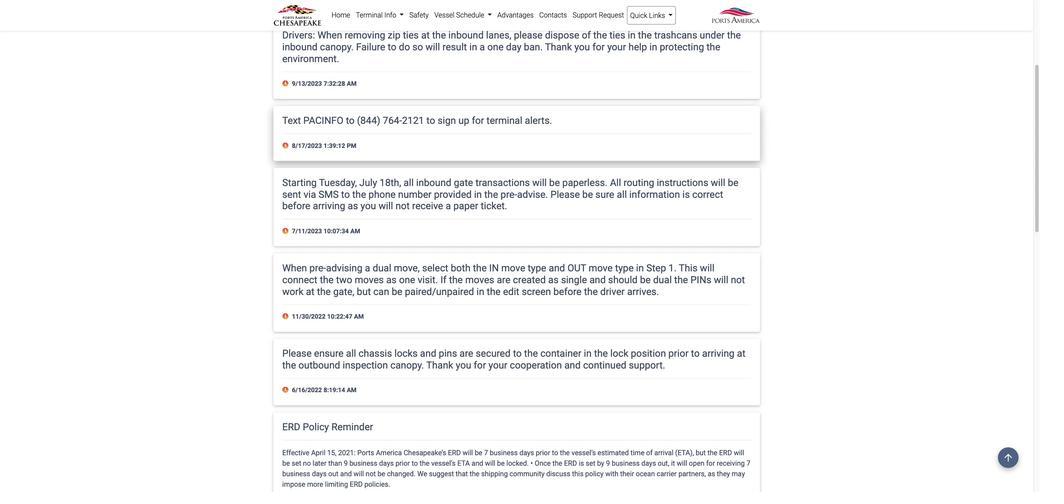 Task type: describe. For each thing, give the bounding box(es) containing it.
ban.
[[524, 41, 543, 53]]

quick links link
[[627, 6, 676, 25]]

to inside drivers: when removing zip ties at the inbound lanes, please dispose of the ties in the trashcans under the inbound canopy.  failure to do so will result in a one day ban. thank you for your help in protecting the environment.
[[388, 41, 397, 53]]

phone
[[369, 189, 396, 200]]

america
[[376, 449, 402, 458]]

continued
[[583, 360, 627, 372]]

your inside please ensure all chassis locks and pins are secured to the container in the lock position prior to arriving at the outbound inspection canopy.  thank you for your cooperation and continued support.
[[489, 360, 508, 372]]

carrier
[[657, 470, 677, 479]]

0 horizontal spatial dual
[[373, 263, 392, 274]]

2 9 from the left
[[606, 460, 610, 468]]

correct
[[693, 189, 724, 200]]

partners,
[[679, 470, 706, 479]]

1 move from the left
[[502, 263, 526, 274]]

clock image for text
[[282, 143, 290, 149]]

clock image for drivers:
[[282, 81, 290, 87]]

safety link
[[407, 6, 432, 24]]

starting tuesday, july 18th, all inbound gate transactions will be paperless. all routing instructions will be sent via sms to the phone number provided in the pre-advise. please be sure all information is correct before arriving as you will not receive a paper ticket.
[[282, 177, 739, 212]]

info
[[385, 11, 397, 19]]

out
[[568, 263, 587, 274]]

as inside effective april 15, 2021: ports america chesapeake's erd will be 7 business days prior to the vessel's estimated time of arrival (eta), but the erd will be set no later than 9 business days prior to the vessel's eta and will be locked. • once the erd is set by 9 business days out, it will open for receiving 7 business days out and will not be changed.  we suggest that the shipping community discuss this policy with their ocean carrier partners, as they may impose more limiting erd policies.
[[708, 470, 715, 479]]

drivers: when removing zip ties at the inbound lanes, please dispose of the ties in the trashcans under the inbound canopy.  failure to do so will result in a one day ban. thank you for your help in protecting the environment.
[[282, 29, 741, 64]]

edit
[[503, 286, 520, 298]]

provided
[[434, 189, 472, 200]]

as left single
[[549, 274, 559, 286]]

transactions
[[476, 177, 530, 189]]

advise.
[[517, 189, 548, 200]]

18th,
[[380, 177, 401, 189]]

gate,
[[333, 286, 355, 298]]

driver
[[601, 286, 625, 298]]

ticket.
[[481, 200, 508, 212]]

in left edit
[[477, 286, 485, 298]]

will up 'correct'
[[711, 177, 726, 189]]

business down ports in the left of the page
[[350, 460, 378, 468]]

container
[[541, 348, 582, 360]]

starting
[[282, 177, 317, 189]]

1 horizontal spatial dual
[[653, 274, 672, 286]]

one inside drivers: when removing zip ties at the inbound lanes, please dispose of the ties in the trashcans under the inbound canopy.  failure to do so will result in a one day ban. thank you for your help in protecting the environment.
[[488, 41, 504, 53]]

failure
[[356, 41, 385, 53]]

and down container
[[565, 360, 581, 372]]

not inside when pre-advising a dual move, select both the in move type and out move type in step 1. this will connect the two moves as one visit. if the moves are created as single and should be dual the pins will not work at the gate, but can be paired/unpaired in the edit screen before the driver arrives.
[[731, 274, 745, 286]]

not inside effective april 15, 2021: ports america chesapeake's erd will be 7 business days prior to the vessel's estimated time of arrival (eta), but the erd will be set no later than 9 business days prior to the vessel's eta and will be locked. • once the erd is set by 9 business days out, it will open for receiving 7 business days out and will not be changed.  we suggest that the shipping community discuss this policy with their ocean carrier partners, as they may impose more limiting erd policies.
[[366, 470, 376, 479]]

but inside when pre-advising a dual move, select both the in move type and out move type in step 1. this will connect the two moves as one visit. if the moves are created as single and should be dual the pins will not work at the gate, but can be paired/unpaired in the edit screen before the driver arrives.
[[357, 286, 371, 298]]

erd up this
[[564, 460, 577, 468]]

8/17/2023
[[292, 142, 322, 149]]

15,
[[327, 449, 337, 458]]

erd policy reminder
[[282, 422, 373, 434]]

discuss
[[547, 470, 571, 479]]

10:22:47
[[327, 313, 353, 321]]

policy
[[586, 470, 604, 479]]

days up •
[[520, 449, 534, 458]]

and up driver
[[590, 274, 606, 286]]

receive
[[412, 200, 443, 212]]

contacts link
[[537, 6, 570, 24]]

connect
[[282, 274, 318, 286]]

•
[[531, 460, 533, 468]]

pins
[[691, 274, 712, 286]]

paper
[[454, 200, 479, 212]]

pm
[[347, 142, 357, 149]]

in right help at top right
[[650, 41, 658, 53]]

community
[[510, 470, 545, 479]]

0 horizontal spatial prior
[[396, 460, 410, 468]]

limiting
[[325, 481, 348, 489]]

under
[[700, 29, 725, 41]]

for right up
[[472, 115, 484, 126]]

lock
[[611, 348, 629, 360]]

in inside "starting tuesday, july 18th, all inbound gate transactions will be paperless. all routing instructions will be sent via sms to the phone number provided in the pre-advise. please be sure all information is correct before arriving as you will not receive a paper ticket."
[[474, 189, 482, 200]]

0 vertical spatial vessel's
[[572, 449, 596, 458]]

1 horizontal spatial 7
[[747, 460, 751, 468]]

1 ties from the left
[[403, 29, 419, 41]]

reminder
[[332, 422, 373, 434]]

open
[[689, 460, 705, 468]]

at inside please ensure all chassis locks and pins are secured to the container in the lock position prior to arriving at the outbound inspection canopy.  thank you for your cooperation and continued support.
[[737, 348, 746, 360]]

inspection
[[343, 360, 388, 372]]

home link
[[329, 6, 353, 24]]

erd left policy
[[282, 422, 300, 434]]

to inside "starting tuesday, july 18th, all inbound gate transactions will be paperless. all routing instructions will be sent via sms to the phone number provided in the pre-advise. please be sure all information is correct before arriving as you will not receive a paper ticket."
[[341, 189, 350, 200]]

in left step at the right of the page
[[636, 263, 644, 274]]

as up can
[[386, 274, 397, 286]]

prior inside please ensure all chassis locks and pins are secured to the container in the lock position prior to arriving at the outbound inspection canopy.  thank you for your cooperation and continued support.
[[669, 348, 689, 360]]

10:07:34
[[324, 228, 349, 235]]

canopy. inside drivers: when removing zip ties at the inbound lanes, please dispose of the ties in the trashcans under the inbound canopy.  failure to do so will result in a one day ban. thank you for your help in protecting the environment.
[[320, 41, 354, 53]]

more
[[307, 481, 323, 489]]

ensure
[[314, 348, 344, 360]]

all inside please ensure all chassis locks and pins are secured to the container in the lock position prior to arriving at the outbound inspection canopy.  thank you for your cooperation and continued support.
[[346, 348, 356, 360]]

will down phone on the top of page
[[379, 200, 393, 212]]

are inside please ensure all chassis locks and pins are secured to the container in the lock position prior to arriving at the outbound inspection canopy.  thank you for your cooperation and continued support.
[[460, 348, 474, 360]]

single
[[561, 274, 587, 286]]

in up help at top right
[[628, 29, 636, 41]]

secured
[[476, 348, 511, 360]]

zip
[[388, 29, 401, 41]]

support.
[[629, 360, 666, 372]]

am for connect
[[354, 313, 364, 321]]

am for failure
[[347, 80, 357, 87]]

april
[[311, 449, 326, 458]]

2121
[[402, 115, 424, 126]]

we
[[418, 470, 427, 479]]

will up eta
[[463, 449, 473, 458]]

not inside "starting tuesday, july 18th, all inbound gate transactions will be paperless. all routing instructions will be sent via sms to the phone number provided in the pre-advise. please be sure all information is correct before arriving as you will not receive a paper ticket."
[[396, 200, 410, 212]]

will down ports in the left of the page
[[354, 470, 364, 479]]

1.
[[669, 263, 677, 274]]

inbound up result at the top left of the page
[[449, 29, 484, 41]]

number
[[398, 189, 432, 200]]

thank inside drivers: when removing zip ties at the inbound lanes, please dispose of the ties in the trashcans under the inbound canopy.  failure to do so will result in a one day ban. thank you for your help in protecting the environment.
[[545, 41, 572, 53]]

should
[[608, 274, 638, 286]]

1 set from the left
[[292, 460, 301, 468]]

home
[[332, 11, 350, 19]]

days down later
[[312, 470, 327, 479]]

in right result at the top left of the page
[[470, 41, 477, 53]]

drivers:
[[282, 29, 315, 41]]

advantages
[[498, 11, 534, 19]]

0 horizontal spatial 7
[[484, 449, 488, 458]]

764-
[[383, 115, 402, 126]]

pre- inside when pre-advising a dual move, select both the in move type and out move type in step 1. this will connect the two moves as one visit. if the moves are created as single and should be dual the pins will not work at the gate, but can be paired/unpaired in the edit screen before the driver arrives.
[[310, 263, 326, 274]]

is inside effective april 15, 2021: ports america chesapeake's erd will be 7 business days prior to the vessel's estimated time of arrival (eta), but the erd will be set no later than 9 business days prior to the vessel's eta and will be locked. • once the erd is set by 9 business days out, it will open for receiving 7 business days out and will not be changed.  we suggest that the shipping community discuss this policy with their ocean carrier partners, as they may impose more limiting erd policies.
[[579, 460, 584, 468]]

1 vertical spatial vessel's
[[431, 460, 456, 468]]

7:32:28
[[324, 80, 345, 87]]

in inside please ensure all chassis locks and pins are secured to the container in the lock position prior to arriving at the outbound inspection canopy.  thank you for your cooperation and continued support.
[[584, 348, 592, 360]]

vessel schedule
[[435, 11, 486, 19]]

1 9 from the left
[[344, 460, 348, 468]]

out
[[328, 470, 339, 479]]

via
[[304, 189, 316, 200]]

support request
[[573, 11, 624, 19]]

a inside "starting tuesday, july 18th, all inbound gate transactions will be paperless. all routing instructions will be sent via sms to the phone number provided in the pre-advise. please be sure all information is correct before arriving as you will not receive a paper ticket."
[[446, 200, 451, 212]]

shipping
[[481, 470, 508, 479]]

you inside please ensure all chassis locks and pins are secured to the container in the lock position prior to arriving at the outbound inspection canopy.  thank you for your cooperation and continued support.
[[456, 360, 472, 372]]

clock image for starting tuesday, july 18th, all inbound gate transactions will be paperless. all routing instructions will be sent via sms to the phone number provided in the pre-advise. please be sure all information is correct before arriving as you will not receive a paper ticket.
[[282, 228, 290, 235]]

locked.
[[507, 460, 529, 468]]

chassis
[[359, 348, 392, 360]]

you inside drivers: when removing zip ties at the inbound lanes, please dispose of the ties in the trashcans under the inbound canopy.  failure to do so will result in a one day ban. thank you for your help in protecting the environment.
[[575, 41, 590, 53]]

terminal info
[[356, 11, 398, 19]]

(eta),
[[676, 449, 694, 458]]

arriving inside please ensure all chassis locks and pins are secured to the container in the lock position prior to arriving at the outbound inspection canopy.  thank you for your cooperation and continued support.
[[702, 348, 735, 360]]

is inside "starting tuesday, july 18th, all inbound gate transactions will be paperless. all routing instructions will be sent via sms to the phone number provided in the pre-advise. please be sure all information is correct before arriving as you will not receive a paper ticket."
[[683, 189, 690, 200]]

will up receiving
[[734, 449, 745, 458]]

advising
[[326, 263, 363, 274]]

will right the pins
[[714, 274, 729, 286]]

pre- inside "starting tuesday, july 18th, all inbound gate transactions will be paperless. all routing instructions will be sent via sms to the phone number provided in the pre-advise. please be sure all information is correct before arriving as you will not receive a paper ticket."
[[501, 189, 517, 200]]

when pre-advising a dual move, select both the in move type and out move type in step 1. this will connect the two moves as one visit. if the moves are created as single and should be dual the pins will not work at the gate, but can be paired/unpaired in the edit screen before the driver arrives.
[[282, 263, 745, 298]]

their
[[620, 470, 634, 479]]

erd up receiving
[[719, 449, 732, 458]]



Task type: locate. For each thing, give the bounding box(es) containing it.
before down single
[[554, 286, 582, 298]]

1 vertical spatial thank
[[426, 360, 453, 372]]

clock image left 6/16/2022
[[282, 388, 290, 394]]

2 horizontal spatial you
[[575, 41, 590, 53]]

0 vertical spatial all
[[404, 177, 414, 189]]

policies.
[[365, 481, 391, 489]]

environment.
[[282, 53, 339, 64]]

please down paperless.
[[551, 189, 580, 200]]

0 horizontal spatial all
[[346, 348, 356, 360]]

am right 10:22:47
[[354, 313, 364, 321]]

than
[[328, 460, 342, 468]]

0 horizontal spatial vessel's
[[431, 460, 456, 468]]

and right eta
[[472, 460, 483, 468]]

1 moves from the left
[[355, 274, 384, 286]]

time
[[631, 449, 645, 458]]

9/13/2023 7:32:28 am
[[290, 80, 357, 87]]

0 horizontal spatial when
[[282, 263, 307, 274]]

2 horizontal spatial prior
[[669, 348, 689, 360]]

of right time
[[646, 449, 653, 458]]

0 vertical spatial prior
[[669, 348, 689, 360]]

will up the shipping
[[485, 460, 496, 468]]

are up edit
[[497, 274, 511, 286]]

am right 10:07:34
[[351, 228, 360, 235]]

are inside when pre-advising a dual move, select both the in move type and out move type in step 1. this will connect the two moves as one visit. if the moves are created as single and should be dual the pins will not work at the gate, but can be paired/unpaired in the edit screen before the driver arrives.
[[497, 274, 511, 286]]

1 horizontal spatial type
[[615, 263, 634, 274]]

but inside effective april 15, 2021: ports america chesapeake's erd will be 7 business days prior to the vessel's estimated time of arrival (eta), but the erd will be set no later than 9 business days prior to the vessel's eta and will be locked. • once the erd is set by 9 business days out, it will open for receiving 7 business days out and will not be changed.  we suggest that the shipping community discuss this policy with their ocean carrier partners, as they may impose more limiting erd policies.
[[696, 449, 706, 458]]

will up 'advise.'
[[533, 177, 547, 189]]

1 horizontal spatial move
[[589, 263, 613, 274]]

of down support
[[582, 29, 591, 41]]

please
[[514, 29, 543, 41]]

clock image left 7/11/2023
[[282, 228, 290, 235]]

1 horizontal spatial prior
[[536, 449, 550, 458]]

one
[[488, 41, 504, 53], [399, 274, 415, 286]]

clock image
[[282, 228, 290, 235], [282, 388, 290, 394]]

1 vertical spatial not
[[731, 274, 745, 286]]

1 horizontal spatial vessel's
[[572, 449, 596, 458]]

are
[[497, 274, 511, 286], [460, 348, 474, 360]]

for inside please ensure all chassis locks and pins are secured to the container in the lock position prior to arriving at the outbound inspection canopy.  thank you for your cooperation and continued support.
[[474, 360, 486, 372]]

0 vertical spatial not
[[396, 200, 410, 212]]

1 horizontal spatial moves
[[465, 274, 495, 286]]

7
[[484, 449, 488, 458], [747, 460, 751, 468]]

canopy. inside please ensure all chassis locks and pins are secured to the container in the lock position prior to arriving at the outbound inspection canopy.  thank you for your cooperation and continued support.
[[391, 360, 424, 372]]

step
[[647, 263, 666, 274]]

0 horizontal spatial pre-
[[310, 263, 326, 274]]

is up this
[[579, 460, 584, 468]]

schedule
[[456, 11, 485, 19]]

2 vertical spatial all
[[346, 348, 356, 360]]

0 horizontal spatial not
[[366, 470, 376, 479]]

1 vertical spatial please
[[282, 348, 312, 360]]

clock image up the 'drivers:'
[[282, 0, 290, 1]]

a inside when pre-advising a dual move, select both the in move type and out move type in step 1. this will connect the two moves as one visit. if the moves are created as single and should be dual the pins will not work at the gate, but can be paired/unpaired in the edit screen before the driver arrives.
[[365, 263, 370, 274]]

outbound
[[299, 360, 340, 372]]

0 vertical spatial please
[[551, 189, 580, 200]]

11/30/2022
[[292, 313, 326, 321]]

prior up changed. on the left of the page
[[396, 460, 410, 468]]

0 vertical spatial thank
[[545, 41, 572, 53]]

2 move from the left
[[589, 263, 613, 274]]

1 horizontal spatial a
[[446, 200, 451, 212]]

a
[[480, 41, 485, 53], [446, 200, 451, 212], [365, 263, 370, 274]]

1 horizontal spatial are
[[497, 274, 511, 286]]

1 vertical spatial at
[[306, 286, 315, 298]]

7/11/2023
[[292, 228, 322, 235]]

thank down pins
[[426, 360, 453, 372]]

0 vertical spatial before
[[282, 200, 311, 212]]

move right out
[[589, 263, 613, 274]]

1 horizontal spatial not
[[396, 200, 410, 212]]

once
[[535, 460, 551, 468]]

0 vertical spatial a
[[480, 41, 485, 53]]

arrives.
[[627, 286, 659, 298]]

a right result at the top left of the page
[[480, 41, 485, 53]]

1 vertical spatial are
[[460, 348, 474, 360]]

may
[[732, 470, 745, 479]]

a inside drivers: when removing zip ties at the inbound lanes, please dispose of the ties in the trashcans under the inbound canopy.  failure to do so will result in a one day ban. thank you for your help in protecting the environment.
[[480, 41, 485, 53]]

0 vertical spatial one
[[488, 41, 504, 53]]

not up policies.
[[366, 470, 376, 479]]

a right advising
[[365, 263, 370, 274]]

2 type from the left
[[615, 263, 634, 274]]

1 vertical spatial canopy.
[[391, 360, 424, 372]]

quick
[[630, 11, 648, 20]]

be
[[549, 177, 560, 189], [728, 177, 739, 189], [583, 189, 593, 200], [640, 274, 651, 286], [392, 286, 403, 298], [475, 449, 483, 458], [282, 460, 290, 468], [497, 460, 505, 468], [378, 470, 385, 479]]

but up open
[[696, 449, 706, 458]]

you down pins
[[456, 360, 472, 372]]

7/11/2023 10:07:34 am
[[290, 228, 360, 235]]

your inside drivers: when removing zip ties at the inbound lanes, please dispose of the ties in the trashcans under the inbound canopy.  failure to do so will result in a one day ban. thank you for your help in protecting the environment.
[[608, 41, 626, 53]]

pre- down transactions
[[501, 189, 517, 200]]

you
[[575, 41, 590, 53], [361, 200, 376, 212], [456, 360, 472, 372]]

days down america
[[379, 460, 394, 468]]

1 vertical spatial of
[[646, 449, 653, 458]]

please ensure all chassis locks and pins are secured to the container in the lock position prior to arriving at the outbound inspection canopy.  thank you for your cooperation and continued support.
[[282, 348, 746, 372]]

and right out
[[340, 470, 352, 479]]

0 vertical spatial pre-
[[501, 189, 517, 200]]

erd right limiting
[[350, 481, 363, 489]]

clock image for when
[[282, 314, 290, 320]]

for down secured
[[474, 360, 486, 372]]

vessel's up suggest on the left of the page
[[431, 460, 456, 468]]

0 vertical spatial you
[[575, 41, 590, 53]]

in up continued
[[584, 348, 592, 360]]

thank inside please ensure all chassis locks and pins are secured to the container in the lock position prior to arriving at the outbound inspection canopy.  thank you for your cooperation and continued support.
[[426, 360, 453, 372]]

2 clock image from the top
[[282, 388, 290, 394]]

help
[[629, 41, 647, 53]]

type
[[528, 263, 547, 274], [615, 263, 634, 274]]

1 horizontal spatial at
[[421, 29, 430, 41]]

for inside drivers: when removing zip ties at the inbound lanes, please dispose of the ties in the trashcans under the inbound canopy.  failure to do so will result in a one day ban. thank you for your help in protecting the environment.
[[593, 41, 605, 53]]

vessel
[[435, 11, 455, 19]]

1 horizontal spatial your
[[608, 41, 626, 53]]

pacinfo
[[303, 115, 344, 126]]

lanes,
[[486, 29, 512, 41]]

9 right by
[[606, 460, 610, 468]]

and left pins
[[420, 348, 437, 360]]

2 vertical spatial at
[[737, 348, 746, 360]]

0 horizontal spatial canopy.
[[320, 41, 354, 53]]

all up number
[[404, 177, 414, 189]]

0 horizontal spatial type
[[528, 263, 547, 274]]

when inside when pre-advising a dual move, select both the in move type and out move type in step 1. this will connect the two moves as one visit. if the moves are created as single and should be dual the pins will not work at the gate, but can be paired/unpaired in the edit screen before the driver arrives.
[[282, 263, 307, 274]]

type up created
[[528, 263, 547, 274]]

1 vertical spatial when
[[282, 263, 307, 274]]

changed.
[[387, 470, 416, 479]]

terminal
[[487, 115, 523, 126]]

1 vertical spatial your
[[489, 360, 508, 372]]

text pacinfo to (844) 764-2121 to sign up for terminal alerts.
[[282, 115, 552, 126]]

is down instructions
[[683, 189, 690, 200]]

6/16/2022 8:19:14 am
[[290, 387, 357, 394]]

1 horizontal spatial 9
[[606, 460, 610, 468]]

when down 'home'
[[318, 29, 342, 41]]

0 vertical spatial your
[[608, 41, 626, 53]]

1 vertical spatial prior
[[536, 449, 550, 458]]

july
[[359, 177, 377, 189]]

inbound inside "starting tuesday, july 18th, all inbound gate transactions will be paperless. all routing instructions will be sent via sms to the phone number provided in the pre-advise. please be sure all information is correct before arriving as you will not receive a paper ticket."
[[416, 177, 452, 189]]

1 horizontal spatial ties
[[610, 29, 626, 41]]

set left the no
[[292, 460, 301, 468]]

before
[[282, 200, 311, 212], [554, 286, 582, 298]]

this
[[572, 470, 584, 479]]

business up locked.
[[490, 449, 518, 458]]

2 clock image from the top
[[282, 81, 290, 87]]

3 clock image from the top
[[282, 143, 290, 149]]

ocean
[[636, 470, 655, 479]]

2 horizontal spatial a
[[480, 41, 485, 53]]

1 horizontal spatial before
[[554, 286, 582, 298]]

tuesday,
[[319, 177, 357, 189]]

will inside drivers: when removing zip ties at the inbound lanes, please dispose of the ties in the trashcans under the inbound canopy.  failure to do so will result in a one day ban. thank you for your help in protecting the environment.
[[426, 41, 440, 53]]

a down provided
[[446, 200, 451, 212]]

0 horizontal spatial but
[[357, 286, 371, 298]]

0 horizontal spatial arriving
[[313, 200, 345, 212]]

1 horizontal spatial but
[[696, 449, 706, 458]]

2 vertical spatial a
[[365, 263, 370, 274]]

one down the lanes,
[[488, 41, 504, 53]]

so
[[413, 41, 423, 53]]

11/30/2022 10:22:47 am
[[290, 313, 364, 321]]

0 horizontal spatial of
[[582, 29, 591, 41]]

you inside "starting tuesday, july 18th, all inbound gate transactions will be paperless. all routing instructions will be sent via sms to the phone number provided in the pre-advise. please be sure all information is correct before arriving as you will not receive a paper ticket."
[[361, 200, 376, 212]]

sign
[[438, 115, 456, 126]]

as
[[348, 200, 358, 212], [386, 274, 397, 286], [549, 274, 559, 286], [708, 470, 715, 479]]

1 vertical spatial all
[[617, 189, 627, 200]]

1 horizontal spatial pre-
[[501, 189, 517, 200]]

2 vertical spatial not
[[366, 470, 376, 479]]

position
[[631, 348, 666, 360]]

both
[[451, 263, 471, 274]]

erd
[[282, 422, 300, 434], [448, 449, 461, 458], [719, 449, 732, 458], [564, 460, 577, 468], [350, 481, 363, 489]]

dual up can
[[373, 263, 392, 274]]

please up outbound
[[282, 348, 312, 360]]

when inside drivers: when removing zip ties at the inbound lanes, please dispose of the ties in the trashcans under the inbound canopy.  failure to do so will result in a one day ban. thank you for your help in protecting the environment.
[[318, 29, 342, 41]]

request
[[599, 11, 624, 19]]

of inside effective april 15, 2021: ports america chesapeake's erd will be 7 business days prior to the vessel's estimated time of arrival (eta), but the erd will be set no later than 9 business days prior to the vessel's eta and will be locked. • once the erd is set by 9 business days out, it will open for receiving 7 business days out and will not be changed.  we suggest that the shipping community discuss this policy with their ocean carrier partners, as they may impose more limiting erd policies.
[[646, 449, 653, 458]]

days up the ocean
[[642, 460, 656, 468]]

1 horizontal spatial all
[[404, 177, 414, 189]]

one inside when pre-advising a dual move, select both the in move type and out move type in step 1. this will connect the two moves as one visit. if the moves are created as single and should be dual the pins will not work at the gate, but can be paired/unpaired in the edit screen before the driver arrives.
[[399, 274, 415, 286]]

(844)
[[357, 115, 381, 126]]

by
[[597, 460, 605, 468]]

paired/unpaired
[[405, 286, 474, 298]]

inbound down the 'drivers:'
[[282, 41, 318, 53]]

thank down dispose
[[545, 41, 572, 53]]

created
[[513, 274, 546, 286]]

set
[[292, 460, 301, 468], [586, 460, 596, 468]]

one down move,
[[399, 274, 415, 286]]

0 horizontal spatial at
[[306, 286, 315, 298]]

2021:
[[338, 449, 356, 458]]

1 horizontal spatial please
[[551, 189, 580, 200]]

1 horizontal spatial of
[[646, 449, 653, 458]]

for right open
[[707, 460, 715, 468]]

1 vertical spatial but
[[696, 449, 706, 458]]

0 horizontal spatial move
[[502, 263, 526, 274]]

all up inspection
[[346, 348, 356, 360]]

7 up the shipping
[[484, 449, 488, 458]]

removing
[[345, 29, 385, 41]]

result
[[443, 41, 467, 53]]

and left out
[[549, 263, 565, 274]]

alerts.
[[525, 115, 552, 126]]

0 horizontal spatial moves
[[355, 274, 384, 286]]

1 horizontal spatial canopy.
[[391, 360, 424, 372]]

1 vertical spatial arriving
[[702, 348, 735, 360]]

canopy. down locks
[[391, 360, 424, 372]]

1 vertical spatial before
[[554, 286, 582, 298]]

1 vertical spatial a
[[446, 200, 451, 212]]

0 horizontal spatial set
[[292, 460, 301, 468]]

you down phone on the top of page
[[361, 200, 376, 212]]

clock image left 8/17/2023
[[282, 143, 290, 149]]

2 vertical spatial prior
[[396, 460, 410, 468]]

2 horizontal spatial all
[[617, 189, 627, 200]]

9 down 2021:
[[344, 460, 348, 468]]

at inside when pre-advising a dual move, select both the in move type and out move type in step 1. this will connect the two moves as one visit. if the moves are created as single and should be dual the pins will not work at the gate, but can be paired/unpaired in the edit screen before the driver arrives.
[[306, 286, 315, 298]]

as inside "starting tuesday, july 18th, all inbound gate transactions will be paperless. all routing instructions will be sent via sms to the phone number provided in the pre-advise. please be sure all information is correct before arriving as you will not receive a paper ticket."
[[348, 200, 358, 212]]

0 vertical spatial is
[[683, 189, 690, 200]]

7 right receiving
[[747, 460, 751, 468]]

2 horizontal spatial at
[[737, 348, 746, 360]]

1 vertical spatial one
[[399, 274, 415, 286]]

effective
[[282, 449, 310, 458]]

eta
[[458, 460, 470, 468]]

prior right position
[[669, 348, 689, 360]]

4 clock image from the top
[[282, 314, 290, 320]]

but left can
[[357, 286, 371, 298]]

it
[[671, 460, 675, 468]]

erd up eta
[[448, 449, 461, 458]]

all down the all
[[617, 189, 627, 200]]

thank
[[545, 41, 572, 53], [426, 360, 453, 372]]

select
[[422, 263, 449, 274]]

1 horizontal spatial one
[[488, 41, 504, 53]]

0 horizontal spatial 9
[[344, 460, 348, 468]]

of inside drivers: when removing zip ties at the inbound lanes, please dispose of the ties in the trashcans under the inbound canopy.  failure to do so will result in a one day ban. thank you for your help in protecting the environment.
[[582, 29, 591, 41]]

suggest
[[429, 470, 454, 479]]

in
[[489, 263, 499, 274]]

all
[[610, 177, 621, 189]]

for down support request link
[[593, 41, 605, 53]]

clock image left the 9/13/2023 on the left top
[[282, 81, 290, 87]]

0 vertical spatial clock image
[[282, 228, 290, 235]]

is
[[683, 189, 690, 200], [579, 460, 584, 468]]

0 vertical spatial 7
[[484, 449, 488, 458]]

1 horizontal spatial thank
[[545, 41, 572, 53]]

will up the pins
[[700, 263, 715, 274]]

please inside please ensure all chassis locks and pins are secured to the container in the lock position prior to arriving at the outbound inspection canopy.  thank you for your cooperation and continued support.
[[282, 348, 312, 360]]

1 type from the left
[[528, 263, 547, 274]]

1 vertical spatial 7
[[747, 460, 751, 468]]

can
[[374, 286, 389, 298]]

1 horizontal spatial when
[[318, 29, 342, 41]]

vessel's
[[572, 449, 596, 458], [431, 460, 456, 468]]

type up the should
[[615, 263, 634, 274]]

2 vertical spatial you
[[456, 360, 472, 372]]

will right the it
[[677, 460, 688, 468]]

prior up "once"
[[536, 449, 550, 458]]

0 vertical spatial canopy.
[[320, 41, 354, 53]]

ties up the "do" at left top
[[403, 29, 419, 41]]

are right pins
[[460, 348, 474, 360]]

1 vertical spatial pre-
[[310, 263, 326, 274]]

move right in at the bottom of the page
[[502, 263, 526, 274]]

am for outbound
[[347, 387, 357, 394]]

dual down step at the right of the page
[[653, 274, 672, 286]]

clock image left 11/30/2022 on the bottom left
[[282, 314, 290, 320]]

0 vertical spatial are
[[497, 274, 511, 286]]

am right 7:32:28
[[347, 80, 357, 87]]

business up their
[[612, 460, 640, 468]]

1 clock image from the top
[[282, 228, 290, 235]]

0 vertical spatial but
[[357, 286, 371, 298]]

sure
[[596, 189, 615, 200]]

arriving inside "starting tuesday, july 18th, all inbound gate transactions will be paperless. all routing instructions will be sent via sms to the phone number provided in the pre-advise. please be sure all information is correct before arriving as you will not receive a paper ticket."
[[313, 200, 345, 212]]

your down secured
[[489, 360, 508, 372]]

clock image
[[282, 0, 290, 1], [282, 81, 290, 87], [282, 143, 290, 149], [282, 314, 290, 320]]

ties down request on the top right of page
[[610, 29, 626, 41]]

terminal info link
[[353, 6, 407, 24]]

screen
[[522, 286, 551, 298]]

not right the pins
[[731, 274, 745, 286]]

go to top image
[[998, 448, 1019, 469]]

1 horizontal spatial you
[[456, 360, 472, 372]]

0 horizontal spatial ties
[[403, 29, 419, 41]]

before inside when pre-advising a dual move, select both the in move type and out move type in step 1. this will connect the two moves as one visit. if the moves are created as single and should be dual the pins will not work at the gate, but can be paired/unpaired in the edit screen before the driver arrives.
[[554, 286, 582, 298]]

am for phone
[[351, 228, 360, 235]]

0 vertical spatial when
[[318, 29, 342, 41]]

day
[[506, 41, 522, 53]]

at inside drivers: when removing zip ties at the inbound lanes, please dispose of the ties in the trashcans under the inbound canopy.  failure to do so will result in a one day ban. thank you for your help in protecting the environment.
[[421, 29, 430, 41]]

1 horizontal spatial set
[[586, 460, 596, 468]]

2 moves from the left
[[465, 274, 495, 286]]

0 horizontal spatial you
[[361, 200, 376, 212]]

2 ties from the left
[[610, 29, 626, 41]]

business
[[490, 449, 518, 458], [350, 460, 378, 468], [612, 460, 640, 468], [282, 470, 310, 479]]

please inside "starting tuesday, july 18th, all inbound gate transactions will be paperless. all routing instructions will be sent via sms to the phone number provided in the pre-advise. please be sure all information is correct before arriving as you will not receive a paper ticket."
[[551, 189, 580, 200]]

1:39:12
[[324, 142, 345, 149]]

1 vertical spatial you
[[361, 200, 376, 212]]

safety
[[410, 11, 429, 19]]

moves down in at the bottom of the page
[[465, 274, 495, 286]]

0 horizontal spatial is
[[579, 460, 584, 468]]

before inside "starting tuesday, july 18th, all inbound gate transactions will be paperless. all routing instructions will be sent via sms to the phone number provided in the pre-advise. please be sure all information is correct before arriving as you will not receive a paper ticket."
[[282, 200, 311, 212]]

contacts
[[540, 11, 567, 19]]

0 vertical spatial arriving
[[313, 200, 345, 212]]

inbound
[[449, 29, 484, 41], [282, 41, 318, 53], [416, 177, 452, 189]]

1 horizontal spatial is
[[683, 189, 690, 200]]

the
[[432, 29, 446, 41], [594, 29, 607, 41], [638, 29, 652, 41], [727, 29, 741, 41], [707, 41, 721, 53], [352, 189, 366, 200], [485, 189, 498, 200], [473, 263, 487, 274], [320, 274, 334, 286], [449, 274, 463, 286], [675, 274, 688, 286], [317, 286, 331, 298], [487, 286, 501, 298], [584, 286, 598, 298], [524, 348, 538, 360], [594, 348, 608, 360], [282, 360, 296, 372], [560, 449, 570, 458], [708, 449, 718, 458], [420, 460, 430, 468], [553, 460, 563, 468], [470, 470, 480, 479]]

am right 8:19:14 at left
[[347, 387, 357, 394]]

support request link
[[570, 6, 627, 24]]

8:19:14
[[324, 387, 345, 394]]

0 horizontal spatial one
[[399, 274, 415, 286]]

in up paper
[[474, 189, 482, 200]]

canopy. up environment.
[[320, 41, 354, 53]]

routing
[[624, 177, 655, 189]]

2 set from the left
[[586, 460, 596, 468]]

0 horizontal spatial a
[[365, 263, 370, 274]]

1 clock image from the top
[[282, 0, 290, 1]]

moves up can
[[355, 274, 384, 286]]

0 horizontal spatial please
[[282, 348, 312, 360]]

for inside effective april 15, 2021: ports america chesapeake's erd will be 7 business days prior to the vessel's estimated time of arrival (eta), but the erd will be set no later than 9 business days prior to the vessel's eta and will be locked. • once the erd is set by 9 business days out, it will open for receiving 7 business days out and will not be changed.  we suggest that the shipping community discuss this policy with their ocean carrier partners, as they may impose more limiting erd policies.
[[707, 460, 715, 468]]

8/17/2023 1:39:12 pm
[[290, 142, 357, 149]]

business up impose
[[282, 470, 310, 479]]

clock image for please ensure all chassis locks and pins are secured to the container in the lock position prior to arriving at the outbound inspection canopy.  thank you for your cooperation and continued support.
[[282, 388, 290, 394]]

if
[[441, 274, 447, 286]]



Task type: vqa. For each thing, say whether or not it's contained in the screenshot.
suggestion?
no



